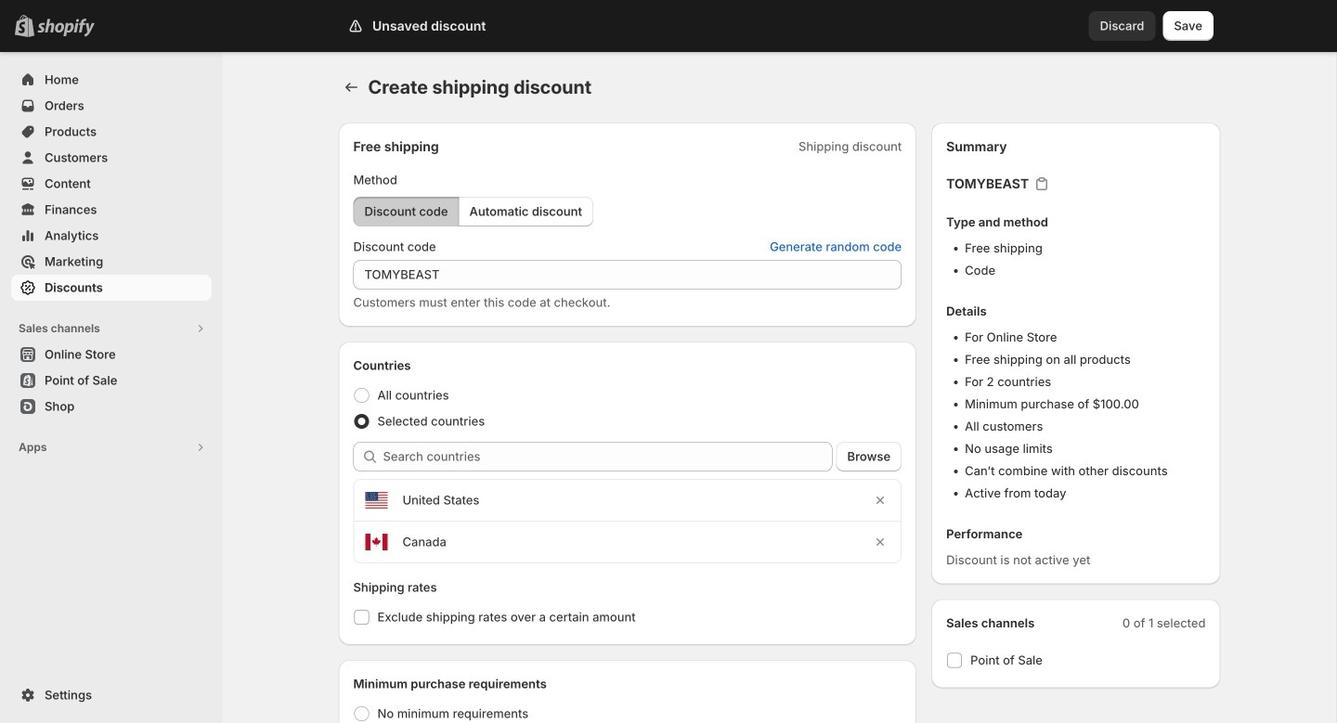 Task type: describe. For each thing, give the bounding box(es) containing it.
Search countries text field
[[383, 442, 833, 472]]



Task type: locate. For each thing, give the bounding box(es) containing it.
shopify image
[[37, 18, 95, 37]]

None text field
[[354, 260, 902, 290]]



Task type: vqa. For each thing, say whether or not it's contained in the screenshot.
United States (+1) image
no



